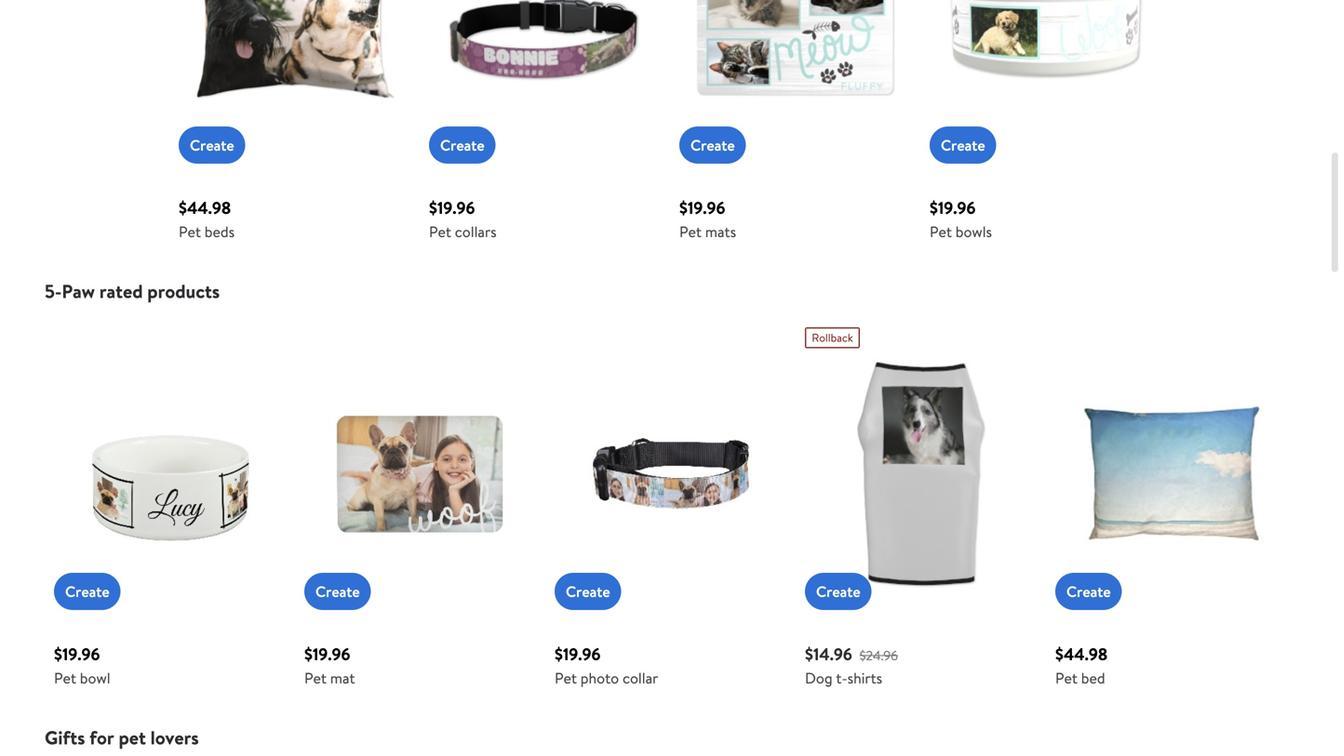 Task type: vqa. For each thing, say whether or not it's contained in the screenshot.
From inside From $24.96 11X14 Wall Calendar, 12 Month
no



Task type: locate. For each thing, give the bounding box(es) containing it.
pet bed image
[[1056, 358, 1288, 590]]

create button up $19.96 pet bowl at the left of page
[[54, 574, 121, 611]]

pet for $19.96 pet photo collar
[[555, 668, 577, 689]]

pet for $19.96 pet bowl
[[54, 668, 76, 689]]

create button up $19.96 pet mat
[[304, 574, 371, 611]]

pet inside $19.96 pet mat
[[304, 668, 327, 689]]

mats
[[706, 222, 737, 242]]

create up $19.96 pet mat
[[316, 582, 360, 602]]

create button for $19.96 pet mats
[[680, 127, 746, 164]]

pet photo collar image
[[555, 358, 787, 590]]

$19.96 inside the $19.96 pet bowls
[[930, 196, 976, 220]]

mat
[[330, 668, 355, 689]]

pet inside $19.96 pet photo collar
[[555, 668, 577, 689]]

pet inside $19.96 pet collars
[[429, 222, 452, 242]]

pet bowl image
[[54, 358, 286, 590]]

create up $19.96 pet mats
[[691, 135, 735, 155]]

create for $19.96 pet collars
[[440, 135, 485, 155]]

pet
[[179, 222, 201, 242], [429, 222, 452, 242], [680, 222, 702, 242], [930, 222, 952, 242], [54, 668, 76, 689], [304, 668, 327, 689], [555, 668, 577, 689], [1056, 668, 1078, 689]]

create button for $19.96 pet photo collar
[[555, 574, 622, 611]]

pet inside $19.96 pet bowl
[[54, 668, 76, 689]]

$19.96 up bowls
[[930, 196, 976, 220]]

pet mats image
[[680, 0, 911, 143]]

pet left beds
[[179, 222, 201, 242]]

$44.98 up bed
[[1056, 643, 1108, 667]]

$19.96 pet photo collar
[[555, 643, 659, 689]]

$19.96 up mats
[[680, 196, 726, 220]]

1 vertical spatial $44.98
[[1056, 643, 1108, 667]]

create for $44.98 pet beds
[[190, 135, 234, 155]]

pet
[[119, 725, 146, 751]]

0 vertical spatial $44.98
[[179, 196, 231, 220]]

pet left bowl
[[54, 668, 76, 689]]

create for $19.96 pet mat
[[316, 582, 360, 602]]

pet left bowls
[[930, 222, 952, 242]]

dog
[[805, 668, 833, 689]]

pet beds image
[[179, 0, 411, 143]]

pet collars image
[[429, 0, 661, 143]]

create button up $19.96 pet photo collar
[[555, 574, 622, 611]]

1 horizontal spatial $44.98
[[1056, 643, 1108, 667]]

$19.96 pet bowls
[[930, 196, 993, 242]]

beds
[[205, 222, 235, 242]]

create for $19.96 pet photo collar
[[566, 582, 610, 602]]

pet inside $44.98 pet beds
[[179, 222, 201, 242]]

pet left collars
[[429, 222, 452, 242]]

5-paw rated products
[[45, 278, 220, 304]]

create button
[[179, 127, 245, 164], [429, 127, 496, 164], [680, 127, 746, 164], [930, 127, 997, 164], [54, 574, 121, 611], [304, 574, 371, 611], [555, 574, 622, 611], [805, 574, 872, 611], [1056, 574, 1123, 611]]

create up $19.96 pet photo collar
[[566, 582, 610, 602]]

create button up $44.98 pet beds
[[179, 127, 245, 164]]

create for $19.96 pet mats
[[691, 135, 735, 155]]

$19.96 pet mats
[[680, 196, 737, 242]]

pet for $44.98 pet bed
[[1056, 668, 1078, 689]]

create button for $19.96 pet bowl
[[54, 574, 121, 611]]

$44.98
[[179, 196, 231, 220], [1056, 643, 1108, 667]]

$44.98 inside $44.98 pet beds
[[179, 196, 231, 220]]

create button up $19.96 pet mats
[[680, 127, 746, 164]]

$19.96 inside $19.96 pet bowl
[[54, 643, 100, 667]]

pet left bed
[[1056, 668, 1078, 689]]

$19.96 up photo
[[555, 643, 601, 667]]

pet inside $19.96 pet mats
[[680, 222, 702, 242]]

pet bowls image
[[930, 0, 1162, 143]]

pet left mat
[[304, 668, 327, 689]]

create up the $19.96 pet bowls
[[941, 135, 986, 155]]

create up $19.96 pet collars
[[440, 135, 485, 155]]

$19.96 up bowl
[[54, 643, 100, 667]]

$19.96 inside $19.96 pet mats
[[680, 196, 726, 220]]

$19.96 up collars
[[429, 196, 475, 220]]

lovers
[[150, 725, 199, 751]]

pet left photo
[[555, 668, 577, 689]]

$19.96 inside $19.96 pet mat
[[304, 643, 350, 667]]

create
[[190, 135, 234, 155], [440, 135, 485, 155], [691, 135, 735, 155], [941, 135, 986, 155], [65, 582, 110, 602], [316, 582, 360, 602], [566, 582, 610, 602], [817, 582, 861, 602], [1067, 582, 1111, 602]]

$19.96 inside $19.96 pet photo collar
[[555, 643, 601, 667]]

create button up $19.96 pet collars
[[429, 127, 496, 164]]

create up $44.98 pet bed
[[1067, 582, 1111, 602]]

shirts
[[848, 668, 883, 689]]

pet inside the $19.96 pet bowls
[[930, 222, 952, 242]]

$19.96
[[429, 196, 475, 220], [680, 196, 726, 220], [930, 196, 976, 220], [54, 643, 100, 667], [304, 643, 350, 667], [555, 643, 601, 667]]

pet left mats
[[680, 222, 702, 242]]

$19.96 up mat
[[304, 643, 350, 667]]

$44.98 up beds
[[179, 196, 231, 220]]

pet for $19.96 pet bowls
[[930, 222, 952, 242]]

$19.96 pet collars
[[429, 196, 497, 242]]

create up $44.98 pet beds
[[190, 135, 234, 155]]

$19.96 pet bowl
[[54, 643, 110, 689]]

$19.96 inside $19.96 pet collars
[[429, 196, 475, 220]]

create button up $44.98 pet bed
[[1056, 574, 1123, 611]]

create button up the $19.96 pet bowls
[[930, 127, 997, 164]]

pet inside $44.98 pet bed
[[1056, 668, 1078, 689]]

create up $19.96 pet bowl at the left of page
[[65, 582, 110, 602]]

0 horizontal spatial $44.98
[[179, 196, 231, 220]]

5-
[[45, 278, 62, 304]]

$44.98 pet beds
[[179, 196, 235, 242]]

$19.96 for $19.96 pet bowls
[[930, 196, 976, 220]]

rated
[[99, 278, 143, 304]]



Task type: describe. For each thing, give the bounding box(es) containing it.
$44.98 pet bed
[[1056, 643, 1108, 689]]

create button for $19.96 pet bowls
[[930, 127, 997, 164]]

gifts for pet lovers
[[45, 725, 199, 751]]

create for $19.96 pet bowl
[[65, 582, 110, 602]]

pet for $19.96 pet mats
[[680, 222, 702, 242]]

bed
[[1082, 668, 1106, 689]]

collar
[[623, 668, 659, 689]]

create for $44.98 pet bed
[[1067, 582, 1111, 602]]

$19.96 for $19.96 pet mats
[[680, 196, 726, 220]]

create button for $19.96 pet collars
[[429, 127, 496, 164]]

paw
[[62, 278, 95, 304]]

dog t-shirts image
[[805, 358, 1037, 590]]

collars
[[455, 222, 497, 242]]

pet for $19.96 pet mat
[[304, 668, 327, 689]]

bowl
[[80, 668, 110, 689]]

create button for $19.96 pet mat
[[304, 574, 371, 611]]

pet for $44.98 pet beds
[[179, 222, 201, 242]]

$14.96
[[805, 643, 853, 667]]

for
[[90, 725, 114, 751]]

create button up "$14.96"
[[805, 574, 872, 611]]

$19.96 for $19.96 pet mat
[[304, 643, 350, 667]]

photo
[[581, 668, 619, 689]]

create button for $44.98 pet beds
[[179, 127, 245, 164]]

$19.96 for $19.96 pet photo collar
[[555, 643, 601, 667]]

gifts
[[45, 725, 85, 751]]

$19.96 for $19.96 pet collars
[[429, 196, 475, 220]]

pet for $19.96 pet collars
[[429, 222, 452, 242]]

create button for $44.98 pet bed
[[1056, 574, 1123, 611]]

create for $19.96 pet bowls
[[941, 135, 986, 155]]

bowls
[[956, 222, 993, 242]]

t-
[[836, 668, 848, 689]]

$14.96 $24.96 dog t-shirts
[[805, 643, 898, 689]]

$19.96 for $19.96 pet bowl
[[54, 643, 100, 667]]

$44.98 for $44.98 pet bed
[[1056, 643, 1108, 667]]

pet mat image
[[304, 358, 536, 590]]

$19.96 pet mat
[[304, 643, 355, 689]]

$44.98 for $44.98 pet beds
[[179, 196, 231, 220]]

$24.96
[[860, 647, 898, 665]]

create up "$14.96"
[[817, 582, 861, 602]]

products
[[147, 278, 220, 304]]



